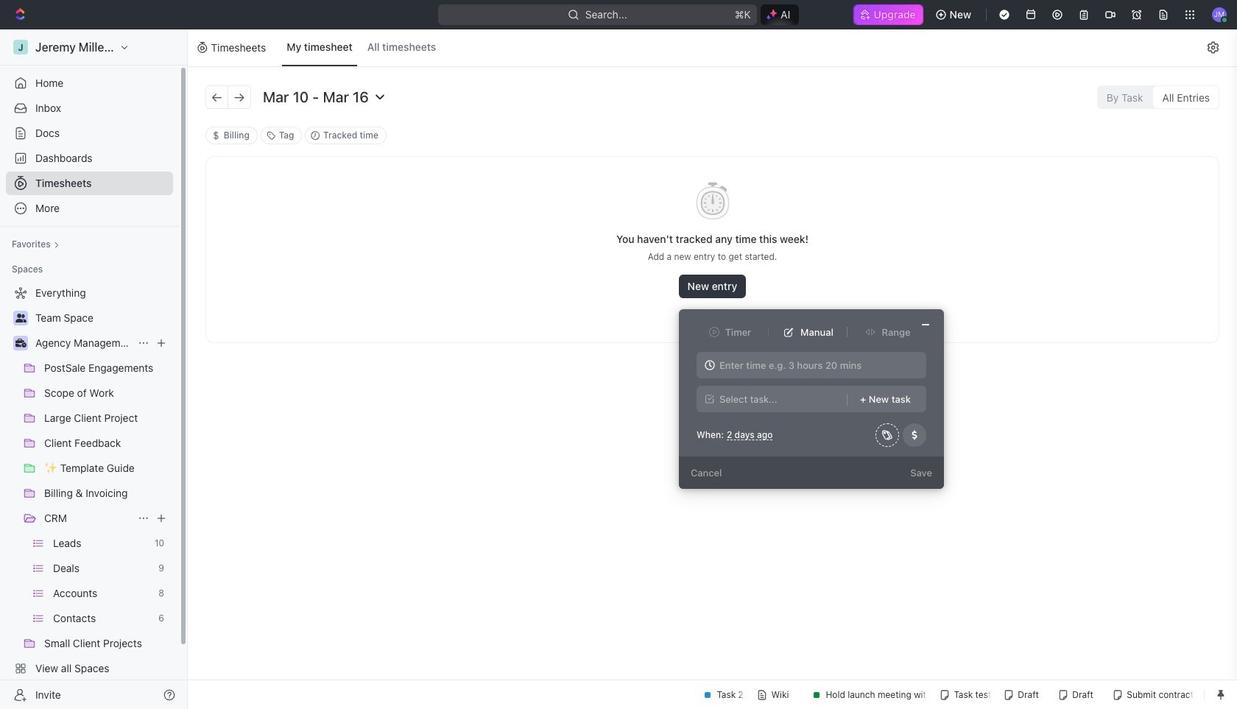 Task type: describe. For each thing, give the bounding box(es) containing it.
sidebar navigation
[[0, 29, 188, 709]]

Enter time e.g. 3 hours 20 mins text field
[[696, 352, 926, 378]]

business time image
[[15, 339, 26, 348]]



Task type: locate. For each thing, give the bounding box(es) containing it.
tree inside the sidebar navigation
[[6, 281, 173, 705]]

tree
[[6, 281, 173, 705]]



Task type: vqa. For each thing, say whether or not it's contained in the screenshot.
the middle the add task
no



